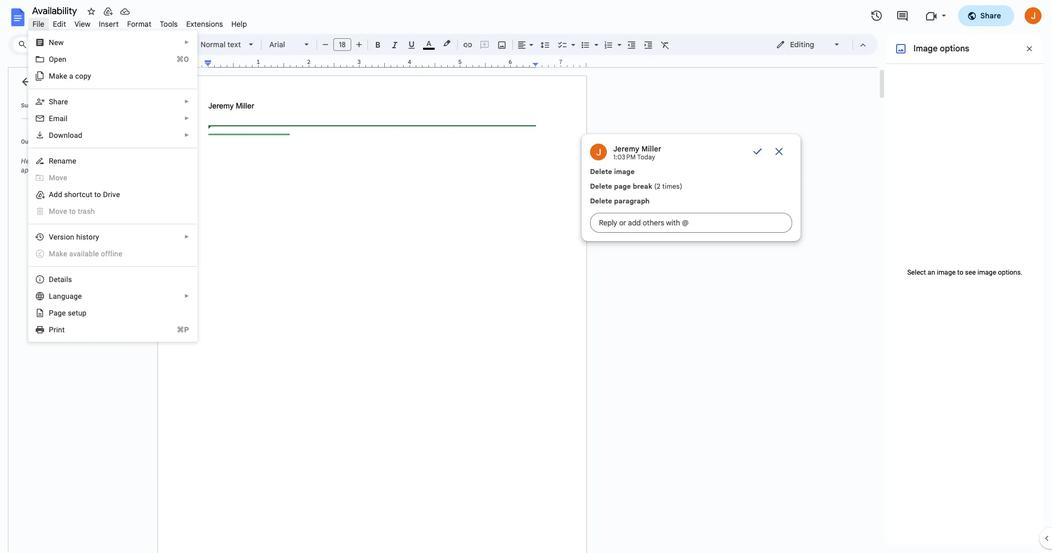 Task type: describe. For each thing, give the bounding box(es) containing it.
n ew
[[49, 38, 64, 47]]

page
[[614, 182, 631, 191]]

select an image to see image options.
[[907, 269, 1023, 276]]

right margin image
[[533, 59, 586, 67]]

move
[[49, 207, 67, 216]]

5 ► from the top
[[184, 234, 190, 240]]

mode and view toolbar
[[768, 34, 872, 55]]

make a c opy
[[49, 72, 91, 80]]

ename
[[53, 157, 76, 165]]

► for hare
[[184, 99, 190, 104]]

image inside jeremy miller list
[[614, 167, 635, 176]]

add shortcut to drive
[[49, 191, 120, 199]]

summary heading
[[21, 102, 46, 110]]

appear
[[21, 166, 42, 174]]

today
[[637, 153, 655, 161]]

document outline element
[[8, 68, 151, 554]]

2 horizontal spatial image
[[978, 269, 996, 276]]

(2
[[654, 182, 661, 191]]

image options section
[[886, 34, 1044, 546]]

details
[[49, 276, 72, 284]]

Rename text field
[[28, 4, 83, 17]]

⌘o
[[176, 55, 189, 64]]

left margin image
[[158, 59, 211, 67]]

make available offline k element
[[49, 250, 126, 258]]

make a copy c element
[[49, 72, 94, 80]]

arial
[[269, 40, 285, 49]]

e for k
[[63, 250, 67, 258]]

document
[[97, 158, 128, 165]]

you
[[52, 158, 63, 165]]

⌘p element
[[164, 325, 189, 336]]

version
[[49, 233, 74, 242]]

add shortcut to drive , element
[[49, 191, 123, 199]]

► for ew
[[184, 39, 190, 45]]

version h istory
[[49, 233, 99, 242]]

s hare
[[49, 98, 68, 106]]

jeremy miller image
[[590, 144, 607, 161]]

offline
[[101, 250, 122, 258]]

text
[[227, 40, 241, 49]]

jeremy miller list
[[582, 134, 801, 242]]

menu item containing move
[[35, 206, 189, 217]]

e mail
[[49, 114, 68, 123]]

ownload
[[54, 131, 82, 140]]

available
[[69, 250, 99, 258]]

open o element
[[49, 55, 70, 64]]

► for anguage
[[184, 293, 190, 299]]

Font size field
[[333, 38, 355, 51]]

pen
[[54, 55, 66, 64]]

miller
[[642, 144, 661, 154]]

Star checkbox
[[84, 4, 99, 19]]

ove
[[55, 174, 67, 182]]

g
[[58, 309, 62, 318]]

to inside menu
[[94, 191, 101, 199]]

insert image image
[[496, 37, 508, 52]]

file
[[33, 19, 44, 29]]

s
[[49, 98, 53, 106]]

rename r element
[[49, 157, 79, 165]]

trash
[[78, 207, 95, 216]]

o
[[49, 55, 54, 64]]

⌘o element
[[164, 54, 189, 65]]

styles list. normal text selected. option
[[201, 37, 243, 52]]

hare
[[53, 98, 68, 106]]

delete page break (2 times)
[[590, 182, 682, 191]]

add
[[49, 191, 62, 199]]

o
[[72, 207, 76, 216]]

menu item containing m
[[35, 173, 189, 183]]

jeremy miller 1:03 pm today
[[613, 144, 661, 161]]

t
[[69, 207, 72, 216]]

the
[[86, 158, 95, 165]]

shortcut
[[64, 191, 92, 199]]

ma k e available offline
[[49, 250, 122, 258]]

options
[[940, 44, 969, 54]]

drive
[[103, 191, 120, 199]]

editing button
[[769, 37, 848, 53]]

r
[[49, 157, 53, 165]]

m ove
[[49, 174, 67, 182]]

edit
[[53, 19, 66, 29]]

line & paragraph spacing image
[[539, 37, 551, 52]]

move m element
[[49, 174, 70, 182]]

headings you add to the document will appear here.
[[21, 158, 140, 174]]

delete for delete image
[[590, 167, 612, 176]]

version history h element
[[49, 233, 102, 242]]

times)
[[662, 182, 682, 191]]

options.
[[998, 269, 1023, 276]]

normal text
[[201, 40, 241, 49]]

add
[[65, 158, 76, 165]]

editing
[[790, 40, 814, 49]]

opy
[[79, 72, 91, 80]]

1:03 pm
[[613, 153, 636, 161]]



Task type: vqa. For each thing, say whether or not it's contained in the screenshot.
"he was very chatty and inquisitive about everything"
no



Task type: locate. For each thing, give the bounding box(es) containing it.
to for select
[[957, 269, 964, 276]]

0 horizontal spatial to
[[78, 158, 84, 165]]

menu item
[[35, 173, 189, 183], [35, 206, 189, 217], [35, 249, 189, 259]]

delete
[[590, 167, 612, 176], [590, 182, 612, 191], [590, 197, 612, 206]]

help
[[231, 19, 247, 29]]

make
[[49, 72, 67, 80]]

image options application
[[0, 0, 1052, 554]]

1 vertical spatial delete
[[590, 182, 612, 191]]

delete down jeremy miller image
[[590, 167, 612, 176]]

to left drive
[[94, 191, 101, 199]]

tools menu item
[[156, 18, 182, 30]]

l
[[49, 292, 53, 301]]

pa g e setup
[[49, 309, 87, 318]]

e for g
[[62, 309, 66, 318]]

select
[[907, 269, 926, 276]]

1 vertical spatial menu item
[[35, 206, 189, 217]]

o pen
[[49, 55, 66, 64]]

delete for delete paragraph
[[590, 197, 612, 206]]

2 delete from the top
[[590, 182, 612, 191]]

summary
[[21, 102, 46, 109]]

share button
[[958, 5, 1014, 26]]

menu bar inside menu bar banner
[[28, 14, 251, 31]]

checklist menu image
[[569, 38, 575, 41]]

view
[[74, 19, 90, 29]]

to left the
[[78, 158, 84, 165]]

3 menu item from the top
[[35, 249, 189, 259]]

rint
[[54, 326, 65, 334]]

4 ► from the top
[[184, 132, 190, 138]]

will
[[130, 158, 140, 165]]

d
[[49, 131, 54, 140]]

move to trash t element
[[49, 207, 98, 216]]

►
[[184, 39, 190, 45], [184, 99, 190, 104], [184, 116, 190, 121], [184, 132, 190, 138], [184, 234, 190, 240], [184, 293, 190, 299]]

► for mail
[[184, 116, 190, 121]]

p rint
[[49, 326, 65, 334]]

p
[[49, 326, 54, 334]]

file menu item
[[28, 18, 49, 30]]

move t o trash
[[49, 207, 95, 216]]

menu containing n
[[14, 0, 197, 554]]

help menu item
[[227, 18, 251, 30]]

to inside image options section
[[957, 269, 964, 276]]

menu bar banner
[[0, 0, 1052, 554]]

1 delete from the top
[[590, 167, 612, 176]]

Menus field
[[13, 37, 66, 52]]

1 menu item from the top
[[35, 173, 189, 183]]

select an image to see image options. element
[[902, 269, 1028, 276]]

image down '1:03 pm' on the top right of the page
[[614, 167, 635, 176]]

2 ► from the top
[[184, 99, 190, 104]]

view menu item
[[70, 18, 95, 30]]

e right ma
[[63, 250, 67, 258]]

image right the see
[[978, 269, 996, 276]]

k
[[59, 250, 63, 258]]

headings
[[21, 158, 50, 165]]

1 vertical spatial to
[[94, 191, 101, 199]]

extensions menu item
[[182, 18, 227, 30]]

► for ownload
[[184, 132, 190, 138]]

1 ► from the top
[[184, 39, 190, 45]]

delete paragraph
[[590, 197, 650, 206]]

new n element
[[49, 38, 67, 47]]

format menu item
[[123, 18, 156, 30]]

delete left paragraph at the right
[[590, 197, 612, 206]]

menu item containing ma
[[35, 249, 189, 259]]

see
[[965, 269, 976, 276]]

menu
[[14, 0, 197, 554]]

3 delete from the top
[[590, 197, 612, 206]]

insert
[[99, 19, 119, 29]]

setup
[[68, 309, 87, 318]]

a
[[69, 72, 73, 80]]

0 vertical spatial delete
[[590, 167, 612, 176]]

c
[[75, 72, 79, 80]]

h
[[76, 233, 80, 242]]

outline heading
[[8, 138, 151, 153]]

share s element
[[49, 98, 71, 106]]

menu item down drive
[[35, 206, 189, 217]]

delete image
[[590, 167, 635, 176]]

2 vertical spatial to
[[957, 269, 964, 276]]

to
[[78, 158, 84, 165], [94, 191, 101, 199], [957, 269, 964, 276]]

main toolbar
[[65, 0, 674, 496]]

1 horizontal spatial to
[[94, 191, 101, 199]]

Font size text field
[[334, 38, 351, 51]]

m
[[49, 174, 55, 182]]

r ename
[[49, 157, 76, 165]]

image
[[614, 167, 635, 176], [937, 269, 956, 276], [978, 269, 996, 276]]

download d element
[[49, 131, 86, 140]]

0 vertical spatial e
[[63, 250, 67, 258]]

ew
[[54, 38, 64, 47]]

jeremy
[[613, 144, 640, 154]]

tools
[[160, 19, 178, 29]]

to left the see
[[957, 269, 964, 276]]

2 vertical spatial delete
[[590, 197, 612, 206]]

istory
[[80, 233, 99, 242]]

menu bar
[[28, 14, 251, 31]]

delete down delete image
[[590, 182, 612, 191]]

break
[[633, 182, 652, 191]]

language l element
[[49, 292, 85, 301]]

anguage
[[53, 292, 82, 301]]

n
[[49, 38, 54, 47]]

image
[[914, 44, 938, 54]]

details b element
[[49, 276, 75, 284]]

2 horizontal spatial to
[[957, 269, 964, 276]]

format
[[127, 19, 151, 29]]

menu bar containing file
[[28, 14, 251, 31]]

print p element
[[49, 326, 68, 334]]

1 vertical spatial e
[[62, 309, 66, 318]]

pa
[[49, 309, 58, 318]]

0 vertical spatial menu item
[[35, 173, 189, 183]]

extensions
[[186, 19, 223, 29]]

an
[[928, 269, 935, 276]]

3 ► from the top
[[184, 116, 190, 121]]

mail
[[53, 114, 68, 123]]

normal
[[201, 40, 226, 49]]

⌘p
[[177, 326, 189, 334]]

6 ► from the top
[[184, 293, 190, 299]]

e
[[63, 250, 67, 258], [62, 309, 66, 318]]

e
[[49, 114, 53, 123]]

ma
[[49, 250, 59, 258]]

Reply field
[[590, 213, 792, 233]]

0 horizontal spatial image
[[614, 167, 635, 176]]

menu item down the "document"
[[35, 173, 189, 183]]

text color image
[[423, 37, 435, 50]]

email e element
[[49, 114, 71, 123]]

0 vertical spatial to
[[78, 158, 84, 165]]

page setup g element
[[49, 309, 90, 318]]

image options
[[914, 44, 969, 54]]

2 menu item from the top
[[35, 206, 189, 217]]

here.
[[44, 166, 59, 174]]

to for headings
[[78, 158, 84, 165]]

font list. arial selected. option
[[269, 37, 298, 52]]

d ownload
[[49, 131, 82, 140]]

insert menu item
[[95, 18, 123, 30]]

menu item down istory
[[35, 249, 189, 259]]

e right pa at bottom left
[[62, 309, 66, 318]]

e inside menu item
[[63, 250, 67, 258]]

l anguage
[[49, 292, 82, 301]]

to inside headings you add to the document will appear here.
[[78, 158, 84, 165]]

image right an
[[937, 269, 956, 276]]

highlight color image
[[441, 37, 453, 50]]

1 horizontal spatial image
[[937, 269, 956, 276]]

edit menu item
[[49, 18, 70, 30]]

2 vertical spatial menu item
[[35, 249, 189, 259]]

share
[[981, 11, 1001, 20]]

paragraph
[[614, 197, 650, 206]]

outline
[[21, 139, 40, 145]]



